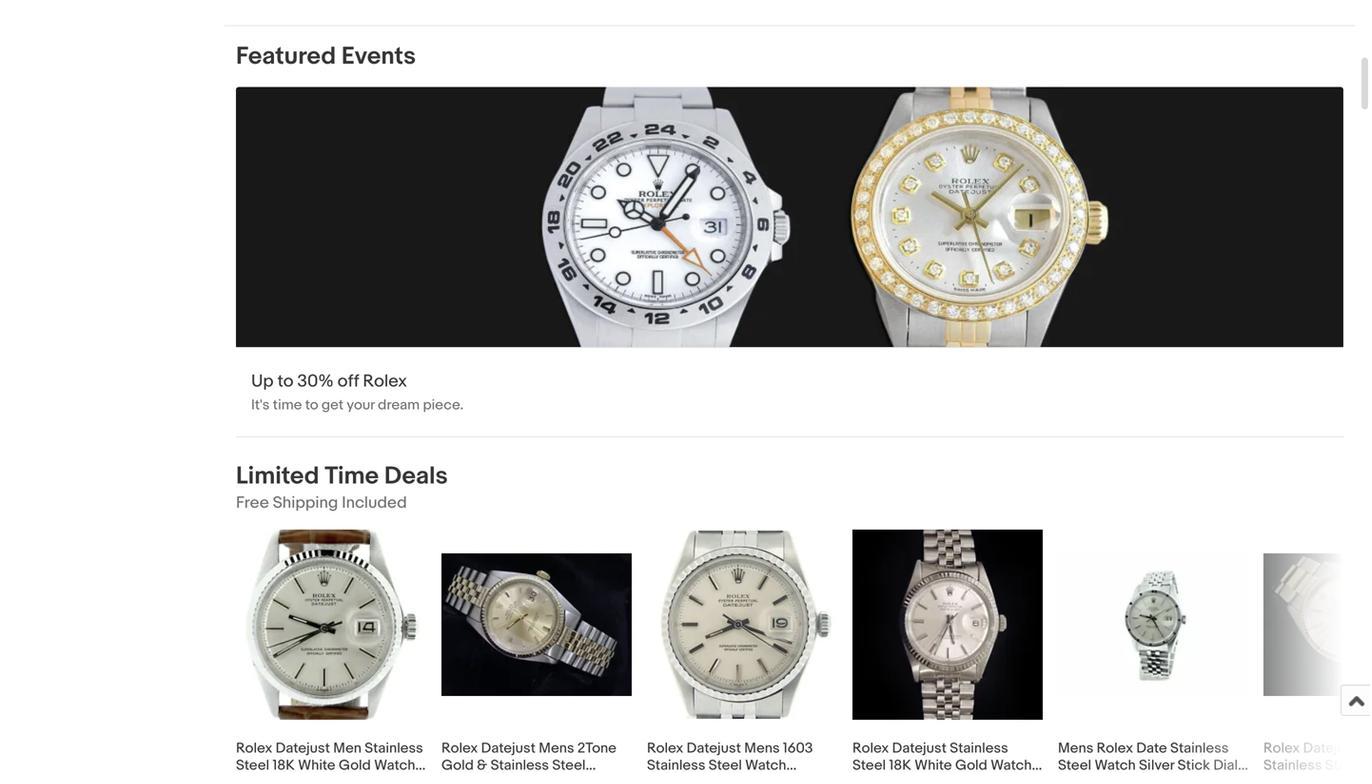 Task type: locate. For each thing, give the bounding box(es) containing it.
steel inside mens rolex date stainless steel watch silver stick dia
[[1058, 758, 1092, 774]]

rolex
[[363, 371, 407, 392], [236, 740, 272, 758], [442, 740, 478, 758], [853, 740, 889, 758], [1097, 740, 1133, 758], [1264, 740, 1300, 758]]

0 horizontal spatial white
[[298, 758, 336, 774]]

2 steel from the left
[[853, 758, 886, 774]]

1 gold from the left
[[339, 758, 371, 774]]

2 horizontal spatial steel
[[1058, 758, 1092, 774]]

m
[[1361, 740, 1370, 758]]

datejust
[[276, 740, 330, 758], [481, 740, 536, 758], [892, 740, 947, 758], [1303, 740, 1358, 758]]

to
[[278, 371, 294, 392], [305, 397, 318, 414]]

stainless
[[365, 740, 423, 758], [950, 740, 1008, 758], [1171, 740, 1229, 758], [491, 758, 549, 774]]

limited
[[236, 462, 319, 492]]

3 steel from the left
[[1058, 758, 1092, 774]]

0 horizontal spatial 18k
[[273, 758, 295, 774]]

0 vertical spatial to
[[278, 371, 294, 392]]

up to 30% off rolex it's time to get your dream piece.
[[251, 371, 464, 414]]

time
[[273, 397, 302, 414]]

get
[[322, 397, 344, 414]]

1 steel from the left
[[236, 758, 269, 774]]

rolex inside mens rolex date stainless steel watch silver stick dia
[[1097, 740, 1133, 758]]

datejust inside 'rolex datejust mens 2tone gold & stainless stee'
[[481, 740, 536, 758]]

steel for rolex
[[236, 758, 269, 774]]

gold
[[339, 758, 371, 774], [442, 758, 474, 774], [955, 758, 988, 774]]

rolex datejust m link
[[1264, 530, 1370, 774]]

2 mens from the left
[[1058, 740, 1094, 758]]

to right the up
[[278, 371, 294, 392]]

1 horizontal spatial steel
[[853, 758, 886, 774]]

piece.
[[423, 397, 464, 414]]

steel
[[236, 758, 269, 774], [853, 758, 886, 774], [1058, 758, 1092, 774]]

18k
[[273, 758, 295, 774], [889, 758, 912, 774]]

rolex for rolex datejust stainless steel 18k white gold watc
[[853, 740, 889, 758]]

rolex datejust men stainless steel 18k white gold watc link
[[236, 530, 426, 774]]

steel inside rolex datejust men stainless steel 18k white gold watc
[[236, 758, 269, 774]]

stick
[[1178, 758, 1210, 774]]

white
[[298, 758, 336, 774], [915, 758, 952, 774]]

mens left 2tone
[[539, 740, 574, 758]]

dream
[[378, 397, 420, 414]]

1 horizontal spatial gold
[[442, 758, 474, 774]]

2 horizontal spatial gold
[[955, 758, 988, 774]]

rolex datejust mens 1603 stainless steel watch engine-turned bezel silver dial image
[[647, 531, 837, 720]]

0 horizontal spatial mens
[[539, 740, 574, 758]]

0 horizontal spatial steel
[[236, 758, 269, 774]]

4 datejust from the left
[[1303, 740, 1358, 758]]

datejust inside rolex datejust m
[[1303, 740, 1358, 758]]

rolex inside 'rolex datejust mens 2tone gold & stainless stee'
[[442, 740, 478, 758]]

1 18k from the left
[[273, 758, 295, 774]]

your
[[347, 397, 375, 414]]

1 vertical spatial to
[[305, 397, 318, 414]]

3 gold from the left
[[955, 758, 988, 774]]

30%
[[297, 371, 334, 392]]

stainless inside mens rolex date stainless steel watch silver stick dia
[[1171, 740, 1229, 758]]

datejust for white
[[892, 740, 947, 758]]

time
[[325, 462, 379, 492]]

rolex datejust stainless steel 18k white gold watc
[[853, 740, 1032, 774]]

rolex datejust men stainless steel 18k white gold watch silver dial brown 1601 image
[[237, 530, 425, 720]]

0 horizontal spatial gold
[[339, 758, 371, 774]]

rolex inside up to 30% off rolex it's time to get your dream piece.
[[363, 371, 407, 392]]

1 horizontal spatial white
[[915, 758, 952, 774]]

stainless inside 'rolex datejust mens 2tone gold & stainless stee'
[[491, 758, 549, 774]]

3 datejust from the left
[[892, 740, 947, 758]]

2 18k from the left
[[889, 758, 912, 774]]

1 horizontal spatial 18k
[[889, 758, 912, 774]]

1 mens from the left
[[539, 740, 574, 758]]

rolex datejust stainless steel 18k white gold watc link
[[853, 530, 1043, 774]]

0 horizontal spatial to
[[278, 371, 294, 392]]

rolex datejust mens 2tone gold & stainless stee link
[[442, 530, 632, 774]]

it's
[[251, 397, 270, 414]]

datejust inside rolex datejust men stainless steel 18k white gold watc
[[276, 740, 330, 758]]

events
[[342, 42, 416, 71]]

rolex for rolex datejust men stainless steel 18k white gold watc
[[236, 740, 272, 758]]

2 gold from the left
[[442, 758, 474, 774]]

datejust inside rolex datejust stainless steel 18k white gold watc
[[892, 740, 947, 758]]

rolex datejust m
[[1264, 740, 1370, 774]]

to left the 'get'
[[305, 397, 318, 414]]

off
[[338, 371, 359, 392]]

mens
[[539, 740, 574, 758], [1058, 740, 1094, 758]]

1 datejust from the left
[[276, 740, 330, 758]]

rolex inside rolex datejust m
[[1264, 740, 1300, 758]]

mens left watch at the bottom of page
[[1058, 740, 1094, 758]]

gold inside 'rolex datejust mens 2tone gold & stainless stee'
[[442, 758, 474, 774]]

2 datejust from the left
[[481, 740, 536, 758]]

rolex inside rolex datejust men stainless steel 18k white gold watc
[[236, 740, 272, 758]]

gold inside rolex datejust men stainless steel 18k white gold watc
[[339, 758, 371, 774]]

rolex inside rolex datejust stainless steel 18k white gold watc
[[853, 740, 889, 758]]

2 white from the left
[[915, 758, 952, 774]]

2tone
[[578, 740, 617, 758]]

1 white from the left
[[298, 758, 336, 774]]

1 horizontal spatial mens
[[1058, 740, 1094, 758]]

None text field
[[236, 87, 1344, 437]]



Task type: describe. For each thing, give the bounding box(es) containing it.
rolex for rolex datejust m
[[1264, 740, 1300, 758]]

free
[[236, 493, 269, 513]]

rolex datejust mens 2tone gold & stainless steel champagne 1601 image
[[442, 554, 632, 697]]

rolex for rolex datejust mens 2tone gold & stainless stee
[[442, 740, 478, 758]]

18k inside rolex datejust stainless steel 18k white gold watc
[[889, 758, 912, 774]]

datejust for 18k
[[276, 740, 330, 758]]

steel for mens
[[1058, 758, 1092, 774]]

mens inside mens rolex date stainless steel watch silver stick dia
[[1058, 740, 1094, 758]]

stainless inside rolex datejust stainless steel 18k white gold watc
[[950, 740, 1008, 758]]

limited time deals free shipping included
[[236, 462, 448, 513]]

gold inside rolex datejust stainless steel 18k white gold watc
[[955, 758, 988, 774]]

none text field containing up to 30% off rolex
[[236, 87, 1344, 437]]

men
[[333, 740, 362, 758]]

white inside rolex datejust men stainless steel 18k white gold watc
[[298, 758, 336, 774]]

datejust for &
[[481, 740, 536, 758]]

rolex datejust men stainless steel 18k white gold watc
[[236, 740, 423, 774]]

featured
[[236, 42, 336, 71]]

steel inside rolex datejust stainless steel 18k white gold watc
[[853, 758, 886, 774]]

rolex datejust stainless steel 18k white gold watch silver jubilee bracelet 1601 image
[[853, 530, 1043, 720]]

18k inside rolex datejust men stainless steel 18k white gold watc
[[273, 758, 295, 774]]

included
[[342, 493, 407, 513]]

white inside rolex datejust stainless steel 18k white gold watc
[[915, 758, 952, 774]]

deals
[[384, 462, 448, 492]]

up
[[251, 371, 274, 392]]

mens inside 'rolex datejust mens 2tone gold & stainless stee'
[[539, 740, 574, 758]]

mens rolex date stainless steel watch silver stick dia link
[[1058, 530, 1249, 774]]

&
[[477, 758, 487, 774]]

shipping
[[273, 493, 338, 513]]

mens rolex date stainless steel watch silver stick dial 1501 image
[[1058, 554, 1249, 697]]

watch
[[1095, 758, 1136, 774]]

stainless inside rolex datejust men stainless steel 18k white gold watc
[[365, 740, 423, 758]]

1 horizontal spatial to
[[305, 397, 318, 414]]

date
[[1137, 740, 1167, 758]]

featured events
[[236, 42, 416, 71]]

mens rolex date stainless steel watch silver stick dia
[[1058, 740, 1238, 774]]

rolex datejust mens 2tone gold & stainless stee
[[442, 740, 617, 774]]

rolex datejust mens 2tone stainless steel & yellow gold watch silver dial 16013 image
[[1264, 554, 1370, 697]]

silver
[[1139, 758, 1175, 774]]



Task type: vqa. For each thing, say whether or not it's contained in the screenshot.
"Rolex" within the Rolex Datejust Men Stainless Steel 18K White Gold Watc
yes



